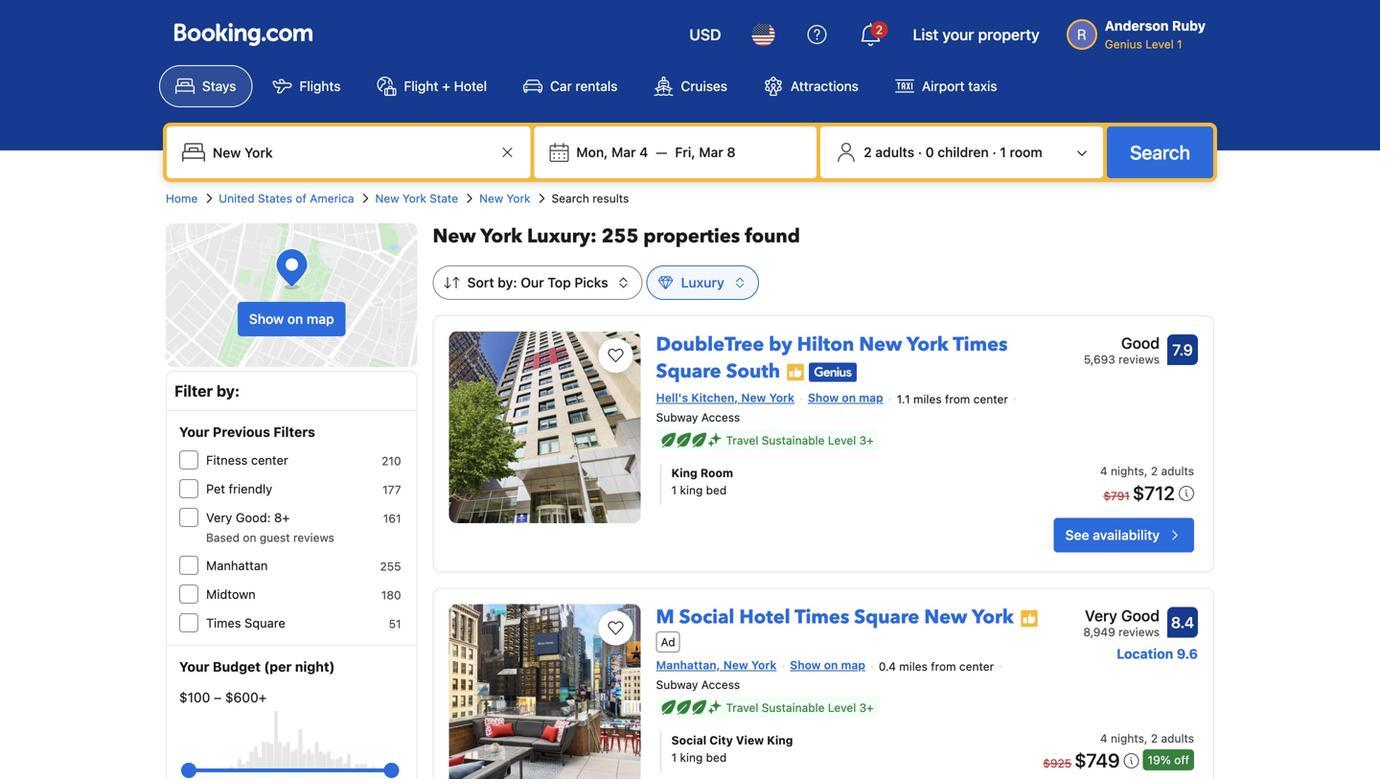 Task type: locate. For each thing, give the bounding box(es) containing it.
reviews right 5,693
[[1119, 353, 1160, 366]]

square up the 0.4 in the bottom of the page
[[854, 605, 920, 631]]

0 vertical spatial reviews
[[1119, 353, 1160, 366]]

king left room
[[672, 467, 698, 480]]

very for good
[[1085, 607, 1118, 625]]

4 up $791
[[1100, 465, 1108, 478]]

adults inside dropdown button
[[876, 144, 915, 160]]

center inside 1.1 miles from center subway access
[[974, 392, 1008, 406]]

2 3+ from the top
[[860, 701, 874, 715]]

0 vertical spatial king
[[680, 484, 703, 497]]

access down manhattan, new york
[[701, 678, 740, 692]]

states
[[258, 192, 292, 205]]

group
[[189, 755, 392, 779]]

2 bed from the top
[[706, 751, 727, 765]]

from right the 0.4 in the bottom of the page
[[931, 660, 956, 673]]

0 vertical spatial bed
[[706, 484, 727, 497]]

0 horizontal spatial very
[[206, 510, 232, 525]]

adults up off
[[1161, 732, 1194, 745]]

sustainable down 1.1 miles from center subway access
[[762, 434, 825, 447]]

reviews up location on the bottom of the page
[[1119, 626, 1160, 639]]

hotel
[[454, 78, 487, 94], [739, 605, 790, 631]]

from inside 1.1 miles from center subway access
[[945, 392, 970, 406]]

miles for square
[[899, 660, 928, 673]]

airport taxis
[[922, 78, 997, 94]]

good up location on the bottom of the page
[[1121, 607, 1160, 625]]

miles right the 0.4 in the bottom of the page
[[899, 660, 928, 673]]

1 bed from the top
[[706, 484, 727, 497]]

0 vertical spatial level
[[1146, 37, 1174, 51]]

0 vertical spatial 255
[[602, 223, 639, 250]]

view
[[736, 734, 764, 747]]

reviews right guest
[[293, 531, 334, 544]]

2 vertical spatial 4
[[1100, 732, 1108, 745]]

doubletree by hilton new york times square south
[[656, 332, 1008, 385]]

bed down room
[[706, 484, 727, 497]]

adults up $712
[[1161, 465, 1194, 478]]

subway down manhattan,
[[656, 678, 698, 692]]

1 horizontal spatial by:
[[498, 275, 517, 290]]

2 good from the top
[[1121, 607, 1160, 625]]

by: left our
[[498, 275, 517, 290]]

0 vertical spatial nights
[[1111, 465, 1144, 478]]

1 vertical spatial adults
[[1161, 465, 1194, 478]]

access inside 1.1 miles from center subway access
[[701, 411, 740, 424]]

your previous filters
[[179, 424, 315, 440]]

1 vertical spatial social
[[672, 734, 707, 747]]

1 horizontal spatial 255
[[602, 223, 639, 250]]

2 button
[[848, 12, 894, 58]]

4 nights , 2 adults up $712
[[1100, 465, 1194, 478]]

reviews
[[1119, 353, 1160, 366], [293, 531, 334, 544], [1119, 626, 1160, 639]]

usd
[[690, 25, 721, 44]]

show on map for square
[[808, 391, 883, 405]]

off
[[1174, 754, 1190, 767]]

reviews inside good 5,693 reviews
[[1119, 353, 1160, 366]]

mar left 8
[[699, 144, 723, 160]]

1 horizontal spatial mar
[[699, 144, 723, 160]]

location
[[1117, 646, 1174, 662]]

city
[[710, 734, 733, 747]]

1 vertical spatial very
[[1085, 607, 1118, 625]]

0 vertical spatial adults
[[876, 144, 915, 160]]

nights up $749
[[1111, 732, 1144, 745]]

very up "based"
[[206, 510, 232, 525]]

york inside doubletree by hilton new york times square south
[[907, 332, 949, 358]]

3+ up king room "link"
[[860, 434, 874, 447]]

1 horizontal spatial king
[[767, 734, 793, 747]]

0 vertical spatial social
[[679, 605, 735, 631]]

king inside king room 1 king bed
[[672, 467, 698, 480]]

2 vertical spatial map
[[841, 659, 866, 672]]

king down manhattan,
[[680, 751, 703, 765]]

3+ up social city view king link on the bottom of the page
[[860, 701, 874, 715]]

255 down results
[[602, 223, 639, 250]]

very inside very good 8,949 reviews
[[1085, 607, 1118, 625]]

social right m
[[679, 605, 735, 631]]

1 horizontal spatial square
[[656, 359, 721, 385]]

hotel up manhattan, new york
[[739, 605, 790, 631]]

1 vertical spatial miles
[[899, 660, 928, 673]]

map for york
[[841, 659, 866, 672]]

2 4 nights , 2 adults from the top
[[1100, 732, 1194, 745]]

adults left 0
[[876, 144, 915, 160]]

miles right 1.1
[[914, 392, 942, 406]]

miles inside 0.4 miles from center subway access
[[899, 660, 928, 673]]

flights link
[[256, 65, 357, 107]]

subway inside 0.4 miles from center subway access
[[656, 678, 698, 692]]

2 vertical spatial center
[[959, 660, 994, 673]]

1 vertical spatial show
[[808, 391, 839, 405]]

level for times
[[828, 434, 856, 447]]

good inside good 5,693 reviews
[[1121, 334, 1160, 352]]

8+
[[274, 510, 290, 525]]

0 horizontal spatial by:
[[217, 382, 240, 400]]

level up social city view king link on the bottom of the page
[[828, 701, 856, 715]]

search for search
[[1130, 141, 1191, 163]]

0 vertical spatial your
[[179, 424, 209, 440]]

0 horizontal spatial mar
[[612, 144, 636, 160]]

2 vertical spatial show on map
[[790, 659, 866, 672]]

booking.com image
[[174, 23, 313, 46]]

york inside new york state link
[[403, 192, 427, 205]]

2 sustainable from the top
[[762, 701, 825, 715]]

genius discounts available at this property. image
[[809, 363, 857, 382], [809, 363, 857, 382]]

4
[[640, 144, 648, 160], [1100, 465, 1108, 478], [1100, 732, 1108, 745]]

1 down manhattan,
[[672, 751, 677, 765]]

0 horizontal spatial ·
[[918, 144, 922, 160]]

2 , from the top
[[1144, 732, 1148, 745]]

0 vertical spatial search
[[1130, 141, 1191, 163]]

show inside show on map "button"
[[249, 311, 284, 327]]

map for square
[[859, 391, 883, 405]]

sustainable down 0.4 miles from center subway access
[[762, 701, 825, 715]]

king
[[680, 484, 703, 497], [680, 751, 703, 765]]

center right the 0.4 in the bottom of the page
[[959, 660, 994, 673]]

0 horizontal spatial search
[[552, 192, 589, 205]]

1 vertical spatial bed
[[706, 751, 727, 765]]

1 horizontal spatial search
[[1130, 141, 1191, 163]]

1 subway from the top
[[656, 411, 698, 424]]

social
[[679, 605, 735, 631], [672, 734, 707, 747]]

from inside 0.4 miles from center subway access
[[931, 660, 956, 673]]

1 , from the top
[[1144, 465, 1148, 478]]

0 horizontal spatial 255
[[380, 560, 401, 573]]

1 horizontal spatial very
[[1085, 607, 1118, 625]]

good inside very good 8,949 reviews
[[1121, 607, 1160, 625]]

very
[[206, 510, 232, 525], [1085, 607, 1118, 625]]

nights for $749
[[1111, 732, 1144, 745]]

2 king from the top
[[680, 751, 703, 765]]

bed down city at the right of the page
[[706, 751, 727, 765]]

times
[[953, 332, 1008, 358], [795, 605, 850, 631], [206, 616, 241, 630]]

access inside 0.4 miles from center subway access
[[701, 678, 740, 692]]

access down hell's kitchen, new york
[[701, 411, 740, 424]]

1 3+ from the top
[[860, 434, 874, 447]]

friendly
[[229, 482, 272, 496]]

8,949
[[1084, 626, 1116, 639]]

0 vertical spatial hotel
[[454, 78, 487, 94]]

good
[[1121, 334, 1160, 352], [1121, 607, 1160, 625]]

center right 1.1
[[974, 392, 1008, 406]]

1 vertical spatial subway
[[656, 678, 698, 692]]

1 vertical spatial from
[[931, 660, 956, 673]]

sustainable
[[762, 434, 825, 447], [762, 701, 825, 715]]

1 vertical spatial access
[[701, 678, 740, 692]]

center for m social hotel times square new york
[[959, 660, 994, 673]]

255 up 180
[[380, 560, 401, 573]]

reviews inside very good 8,949 reviews
[[1119, 626, 1160, 639]]

stays
[[202, 78, 236, 94]]

your down filter
[[179, 424, 209, 440]]

1 inside the anderson ruby genius level 1
[[1177, 37, 1183, 51]]

travel sustainable level 3+ down 1.1 miles from center subway access
[[726, 434, 874, 447]]

york inside "m social hotel times square new york" link
[[972, 605, 1014, 631]]

1 vertical spatial hotel
[[739, 605, 790, 631]]

4 up $749
[[1100, 732, 1108, 745]]

2 vertical spatial reviews
[[1119, 626, 1160, 639]]

0 vertical spatial travel sustainable level 3+
[[726, 434, 874, 447]]

2 adults · 0 children · 1 room
[[864, 144, 1043, 160]]

king inside social city view king 1 king bed
[[680, 751, 703, 765]]

1 inside dropdown button
[[1000, 144, 1006, 160]]

2 access from the top
[[701, 678, 740, 692]]

2 up "19%"
[[1151, 732, 1158, 745]]

show on map button
[[238, 302, 346, 336]]

2 horizontal spatial square
[[854, 605, 920, 631]]

, for $749
[[1144, 732, 1148, 745]]

0 horizontal spatial times
[[206, 616, 241, 630]]

mar
[[612, 144, 636, 160], [699, 144, 723, 160]]

2 subway from the top
[[656, 678, 698, 692]]

mar right mon,
[[612, 144, 636, 160]]

show on map inside "button"
[[249, 311, 334, 327]]

0 vertical spatial show
[[249, 311, 284, 327]]

subway
[[656, 411, 698, 424], [656, 678, 698, 692]]

2 travel sustainable level 3+ from the top
[[726, 701, 874, 715]]

0 vertical spatial access
[[701, 411, 740, 424]]

2 your from the top
[[179, 659, 209, 675]]

2 travel from the top
[[726, 701, 759, 715]]

, down location on the bottom of the page
[[1144, 732, 1148, 745]]

square up your budget (per night)
[[245, 616, 285, 630]]

· left 0
[[918, 144, 922, 160]]

adults for $712
[[1161, 465, 1194, 478]]

0 vertical spatial sustainable
[[762, 434, 825, 447]]

center up friendly
[[251, 453, 288, 467]]

travel up room
[[726, 434, 759, 447]]

0 vertical spatial center
[[974, 392, 1008, 406]]

1 travel from the top
[[726, 434, 759, 447]]

1 horizontal spatial ·
[[993, 144, 997, 160]]

2
[[876, 23, 883, 36], [864, 144, 872, 160], [1151, 465, 1158, 478], [1151, 732, 1158, 745]]

1 sustainable from the top
[[762, 434, 825, 447]]

1 vertical spatial ,
[[1144, 732, 1148, 745]]

19% off
[[1148, 754, 1190, 767]]

, for $712
[[1144, 465, 1148, 478]]

your for your previous filters
[[179, 424, 209, 440]]

1 vertical spatial sustainable
[[762, 701, 825, 715]]

0 vertical spatial map
[[307, 311, 334, 327]]

sort by: our top picks
[[467, 275, 608, 290]]

car rentals
[[550, 78, 618, 94]]

1 vertical spatial reviews
[[293, 531, 334, 544]]

1 left room
[[1000, 144, 1006, 160]]

by: right filter
[[217, 382, 240, 400]]

210
[[382, 454, 401, 468]]

1 vertical spatial map
[[859, 391, 883, 405]]

show on map
[[249, 311, 334, 327], [808, 391, 883, 405], [790, 659, 866, 672]]

pet friendly
[[206, 482, 272, 496]]

1
[[1177, 37, 1183, 51], [1000, 144, 1006, 160], [672, 484, 677, 497], [672, 751, 677, 765]]

1 vertical spatial nights
[[1111, 732, 1144, 745]]

1 vertical spatial king
[[767, 734, 793, 747]]

access for social
[[701, 678, 740, 692]]

from for new
[[931, 660, 956, 673]]

nights up $791
[[1111, 465, 1144, 478]]

search results updated. new york luxury: 255 properties found. element
[[433, 223, 1215, 250]]

very for good:
[[206, 510, 232, 525]]

travel for social
[[726, 701, 759, 715]]

luxury
[[681, 275, 724, 290]]

161
[[383, 512, 401, 525]]

map inside show on map "button"
[[307, 311, 334, 327]]

by
[[769, 332, 793, 358]]

previous
[[213, 424, 270, 440]]

1 good from the top
[[1121, 334, 1160, 352]]

from right 1.1
[[945, 392, 970, 406]]

level up king room "link"
[[828, 434, 856, 447]]

1 horizontal spatial hotel
[[739, 605, 790, 631]]

subway down 'hell's'
[[656, 411, 698, 424]]

2 nights from the top
[[1111, 732, 1144, 745]]

flight + hotel link
[[361, 65, 503, 107]]

1 inside king room 1 king bed
[[672, 484, 677, 497]]

1 king from the top
[[680, 484, 703, 497]]

cruises link
[[638, 65, 744, 107]]

0 vertical spatial ,
[[1144, 465, 1148, 478]]

your
[[179, 424, 209, 440], [179, 659, 209, 675]]

search
[[1130, 141, 1191, 163], [552, 192, 589, 205]]

1 nights from the top
[[1111, 465, 1144, 478]]

1 down 'hell's'
[[672, 484, 677, 497]]

0.4 miles from center subway access
[[656, 660, 994, 692]]

king right the view
[[767, 734, 793, 747]]

new
[[375, 192, 399, 205], [479, 192, 503, 205], [433, 223, 476, 250], [859, 332, 902, 358], [741, 391, 766, 405], [924, 605, 968, 631], [723, 659, 748, 672]]

nights for $712
[[1111, 465, 1144, 478]]

miles inside 1.1 miles from center subway access
[[914, 392, 942, 406]]

0
[[926, 144, 934, 160]]

2 horizontal spatial times
[[953, 332, 1008, 358]]

king down room
[[680, 484, 703, 497]]

1 vertical spatial 4 nights , 2 adults
[[1100, 732, 1194, 745]]

ad
[[661, 636, 675, 649]]

0 vertical spatial 3+
[[860, 434, 874, 447]]

4 left —
[[640, 144, 648, 160]]

0 vertical spatial miles
[[914, 392, 942, 406]]

0 vertical spatial by:
[[498, 275, 517, 290]]

2 vertical spatial adults
[[1161, 732, 1194, 745]]

1 vertical spatial good
[[1121, 607, 1160, 625]]

0 vertical spatial 4 nights , 2 adults
[[1100, 465, 1194, 478]]

1 vertical spatial travel sustainable level 3+
[[726, 701, 874, 715]]

social left city at the right of the page
[[672, 734, 707, 747]]

anderson
[[1105, 18, 1169, 34]]

1 4 nights , 2 adults from the top
[[1100, 465, 1194, 478]]

· right 'children' at the top of page
[[993, 144, 997, 160]]

this property is part of our preferred partner program. it's committed to providing excellent service and good value. it'll pay us a higher commission if you make a booking. image
[[786, 363, 805, 382], [786, 363, 805, 382], [1020, 609, 1039, 628], [1020, 609, 1039, 628]]

night)
[[295, 659, 335, 675]]

cruises
[[681, 78, 728, 94]]

good left scored 7.9 element
[[1121, 334, 1160, 352]]

taxis
[[969, 78, 997, 94]]

1 vertical spatial level
[[828, 434, 856, 447]]

your up the $100
[[179, 659, 209, 675]]

adults for $749
[[1161, 732, 1194, 745]]

3+
[[860, 434, 874, 447], [860, 701, 874, 715]]

bed
[[706, 484, 727, 497], [706, 751, 727, 765]]

hotel right +
[[454, 78, 487, 94]]

pet
[[206, 482, 225, 496]]

2 up $712
[[1151, 465, 1158, 478]]

scored 8.4 element
[[1168, 607, 1198, 638]]

search inside 'button'
[[1130, 141, 1191, 163]]

0 vertical spatial very
[[206, 510, 232, 525]]

new inside doubletree by hilton new york times square south
[[859, 332, 902, 358]]

1 access from the top
[[701, 411, 740, 424]]

center inside 0.4 miles from center subway access
[[959, 660, 994, 673]]

show for m
[[790, 659, 821, 672]]

2 left 0
[[864, 144, 872, 160]]

2 vertical spatial level
[[828, 701, 856, 715]]

square up 'hell's'
[[656, 359, 721, 385]]

1 vertical spatial your
[[179, 659, 209, 675]]

very up 8,949
[[1085, 607, 1118, 625]]

from
[[945, 392, 970, 406], [931, 660, 956, 673]]

0 vertical spatial king
[[672, 467, 698, 480]]

list your property
[[913, 25, 1040, 44]]

1 vertical spatial 4
[[1100, 465, 1108, 478]]

1 vertical spatial 3+
[[860, 701, 874, 715]]

america
[[310, 192, 354, 205]]

hotel for +
[[454, 78, 487, 94]]

by: for sort
[[498, 275, 517, 290]]

on
[[287, 311, 303, 327], [842, 391, 856, 405], [243, 531, 256, 544], [824, 659, 838, 672]]

0 vertical spatial travel
[[726, 434, 759, 447]]

+
[[442, 78, 450, 94]]

from for times
[[945, 392, 970, 406]]

filters
[[274, 424, 315, 440]]

travel sustainable level 3+ for hilton
[[726, 434, 874, 447]]

king room 1 king bed
[[672, 467, 733, 497]]

level down anderson
[[1146, 37, 1174, 51]]

, up $712
[[1144, 465, 1148, 478]]

1 vertical spatial search
[[552, 192, 589, 205]]

1 travel sustainable level 3+ from the top
[[726, 434, 874, 447]]

center for doubletree by hilton new york times square south
[[974, 392, 1008, 406]]

attractions link
[[748, 65, 875, 107]]

good 5,693 reviews
[[1084, 334, 1160, 366]]

1 vertical spatial show on map
[[808, 391, 883, 405]]

1 vertical spatial travel
[[726, 701, 759, 715]]

0 vertical spatial show on map
[[249, 311, 334, 327]]

list
[[913, 25, 939, 44]]

0 vertical spatial good
[[1121, 334, 1160, 352]]

4 nights , 2 adults up "19%"
[[1100, 732, 1194, 745]]

your
[[943, 25, 974, 44]]

reviews for based
[[293, 531, 334, 544]]

king inside social city view king 1 king bed
[[767, 734, 793, 747]]

1 your from the top
[[179, 424, 209, 440]]

0 vertical spatial from
[[945, 392, 970, 406]]

doubletree
[[656, 332, 764, 358]]

subway inside 1.1 miles from center subway access
[[656, 411, 698, 424]]

0.4
[[879, 660, 896, 673]]

1 down the ruby at the top of page
[[1177, 37, 1183, 51]]

travel up the view
[[726, 701, 759, 715]]

2 · from the left
[[993, 144, 997, 160]]

1 vertical spatial by:
[[217, 382, 240, 400]]

0 horizontal spatial hotel
[[454, 78, 487, 94]]

show for doubletree
[[808, 391, 839, 405]]

2 vertical spatial show
[[790, 659, 821, 672]]

0 vertical spatial subway
[[656, 411, 698, 424]]

travel sustainable level 3+ down 0.4 miles from center subway access
[[726, 701, 874, 715]]

see availability link
[[1054, 518, 1194, 553]]

0 horizontal spatial king
[[672, 467, 698, 480]]

bed inside social city view king 1 king bed
[[706, 751, 727, 765]]

1 vertical spatial king
[[680, 751, 703, 765]]

results
[[593, 192, 629, 205]]



Task type: vqa. For each thing, say whether or not it's contained in the screenshot.
Areas
no



Task type: describe. For each thing, give the bounding box(es) containing it.
room
[[1010, 144, 1043, 160]]

ruby
[[1172, 18, 1206, 34]]

york inside new york link
[[507, 192, 531, 205]]

found
[[745, 223, 800, 250]]

united states of america
[[219, 192, 354, 205]]

mon, mar 4 — fri, mar 8
[[576, 144, 736, 160]]

your budget (per night)
[[179, 659, 335, 675]]

by: for filter
[[217, 382, 240, 400]]

flight
[[404, 78, 438, 94]]

fri, mar 8 button
[[668, 135, 743, 170]]

–
[[214, 690, 222, 706]]

8
[[727, 144, 736, 160]]

m social hotel times square new york image
[[449, 605, 641, 779]]

properties
[[644, 223, 740, 250]]

1.1 miles from center subway access
[[656, 392, 1008, 424]]

square inside doubletree by hilton new york times square south
[[656, 359, 721, 385]]

0 vertical spatial 4
[[640, 144, 648, 160]]

hell's
[[656, 391, 688, 405]]

social inside social city view king 1 king bed
[[672, 734, 707, 747]]

255 inside the search results updated. new york luxury: 255 properties found. element
[[602, 223, 639, 250]]

sustainable for hilton
[[762, 434, 825, 447]]

m social hotel times square new york link
[[656, 597, 1014, 631]]

1 mar from the left
[[612, 144, 636, 160]]

picks
[[575, 275, 608, 290]]

property
[[978, 25, 1040, 44]]

search for search results
[[552, 192, 589, 205]]

scored 7.9 element
[[1168, 335, 1198, 365]]

$791
[[1104, 490, 1130, 503]]

search results
[[552, 192, 629, 205]]

show on map for york
[[790, 659, 866, 672]]

guest
[[260, 531, 290, 544]]

bed inside king room 1 king bed
[[706, 484, 727, 497]]

9.6
[[1177, 646, 1198, 662]]

$925
[[1043, 757, 1072, 770]]

top
[[548, 275, 571, 290]]

our
[[521, 275, 544, 290]]

level inside the anderson ruby genius level 1
[[1146, 37, 1174, 51]]

genius
[[1105, 37, 1142, 51]]

sustainable for hotel
[[762, 701, 825, 715]]

1 inside social city view king 1 king bed
[[672, 751, 677, 765]]

new york
[[479, 192, 531, 205]]

list your property link
[[902, 12, 1051, 58]]

7.9
[[1173, 341, 1193, 359]]

good element
[[1084, 332, 1160, 355]]

1 vertical spatial 255
[[380, 560, 401, 573]]

reviews for very
[[1119, 626, 1160, 639]]

flight + hotel
[[404, 78, 487, 94]]

state
[[430, 192, 458, 205]]

times inside doubletree by hilton new york times square south
[[953, 332, 1008, 358]]

Where are you going? field
[[205, 135, 496, 170]]

180
[[381, 589, 401, 602]]

times square
[[206, 616, 285, 630]]

5,693
[[1084, 353, 1116, 366]]

anderson ruby genius level 1
[[1105, 18, 1206, 51]]

your account menu anderson ruby genius level 1 element
[[1067, 9, 1214, 53]]

king inside king room 1 king bed
[[680, 484, 703, 497]]

m
[[656, 605, 675, 631]]

8.4
[[1171, 614, 1195, 632]]

3+ for times
[[860, 701, 874, 715]]

united states of america link
[[219, 190, 354, 207]]

m social hotel times square new york
[[656, 605, 1014, 631]]

1 horizontal spatial times
[[795, 605, 850, 631]]

room
[[701, 467, 733, 480]]

usd button
[[678, 12, 733, 58]]

car
[[550, 78, 572, 94]]

1 · from the left
[[918, 144, 922, 160]]

level for new
[[828, 701, 856, 715]]

kitchen,
[[691, 391, 738, 405]]

home link
[[166, 190, 198, 207]]

4 for $712
[[1100, 465, 1108, 478]]

4 for $749
[[1100, 732, 1108, 745]]

$600+
[[225, 690, 267, 706]]

subway for m social hotel times square new york
[[656, 678, 698, 692]]

social city view king link
[[672, 732, 996, 749]]

travel for by
[[726, 434, 759, 447]]

177
[[383, 483, 401, 497]]

access for by
[[701, 411, 740, 424]]

flights
[[299, 78, 341, 94]]

2 adults · 0 children · 1 room button
[[828, 134, 1096, 171]]

children
[[938, 144, 989, 160]]

see availability
[[1066, 527, 1160, 543]]

manhattan, new york
[[656, 659, 777, 672]]

1 vertical spatial center
[[251, 453, 288, 467]]

based
[[206, 531, 240, 544]]

car rentals link
[[507, 65, 634, 107]]

social city view king 1 king bed
[[672, 734, 793, 765]]

filter
[[174, 382, 213, 400]]

$100 – $600+
[[179, 690, 267, 706]]

fitness
[[206, 453, 248, 467]]

very good element
[[1084, 605, 1160, 628]]

0 horizontal spatial square
[[245, 616, 285, 630]]

$712
[[1133, 482, 1175, 504]]

south
[[726, 359, 780, 385]]

2 mar from the left
[[699, 144, 723, 160]]

4 nights , 2 adults for $749
[[1100, 732, 1194, 745]]

luxury:
[[527, 223, 597, 250]]

new york state link
[[375, 190, 458, 207]]

1.1
[[897, 392, 910, 406]]

doubletree by hilton new york times square south image
[[449, 332, 641, 523]]

19%
[[1148, 754, 1171, 767]]

your for your budget (per night)
[[179, 659, 209, 675]]

travel sustainable level 3+ for hotel
[[726, 701, 874, 715]]

see
[[1066, 527, 1090, 543]]

$749
[[1075, 749, 1120, 772]]

hotel for social
[[739, 605, 790, 631]]

3+ for new
[[860, 434, 874, 447]]

rentals
[[576, 78, 618, 94]]

midtown
[[206, 587, 256, 602]]

york inside the search results updated. new york luxury: 255 properties found. element
[[480, 223, 522, 250]]

location 9.6
[[1117, 646, 1198, 662]]

attractions
[[791, 78, 859, 94]]

2 left list
[[876, 23, 883, 36]]

4 nights , 2 adults for $712
[[1100, 465, 1194, 478]]

airport
[[922, 78, 965, 94]]

new york luxury: 255 properties found
[[433, 223, 800, 250]]

search button
[[1107, 127, 1214, 178]]

miles for york
[[914, 392, 942, 406]]

of
[[296, 192, 307, 205]]

subway for doubletree by hilton new york times square south
[[656, 411, 698, 424]]

luxury button
[[647, 266, 759, 300]]

on inside "button"
[[287, 311, 303, 327]]



